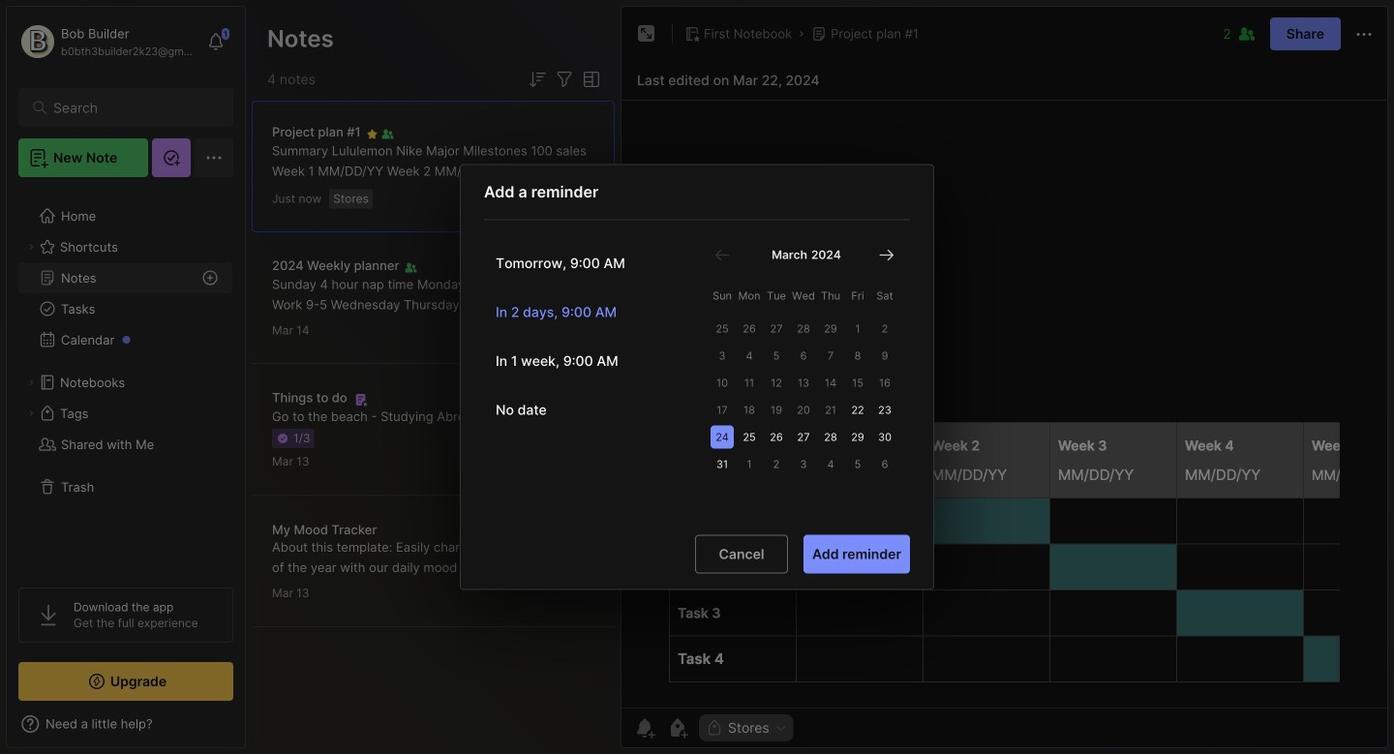 Task type: locate. For each thing, give the bounding box(es) containing it.
none search field inside main element
[[53, 96, 208, 119]]

None search field
[[53, 96, 208, 119]]

note window element
[[621, 6, 1388, 748]]

tree
[[7, 189, 245, 570]]

expand tags image
[[25, 408, 37, 419]]

expand note image
[[635, 22, 658, 45]]

add tag image
[[666, 716, 689, 740]]

Note Editor text field
[[621, 100, 1387, 708]]

tree inside main element
[[7, 189, 245, 570]]

2024 field
[[807, 247, 841, 263]]

add a reminder image
[[633, 716, 656, 740]]

expand notebooks image
[[25, 377, 37, 388]]



Task type: describe. For each thing, give the bounding box(es) containing it.
March field
[[768, 247, 807, 263]]

main element
[[0, 0, 252, 754]]

Search text field
[[53, 99, 208, 117]]



Task type: vqa. For each thing, say whether or not it's contained in the screenshot.
search field
yes



